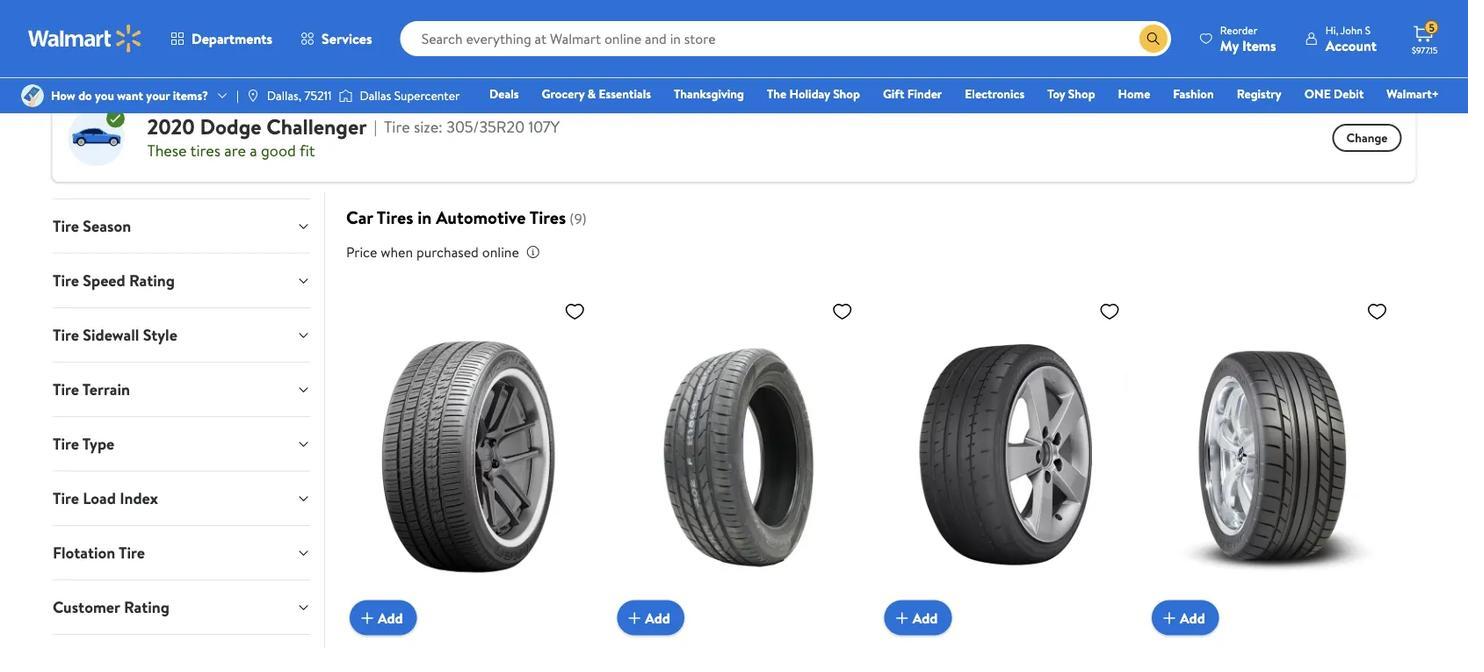 Task type: describe. For each thing, give the bounding box(es) containing it.
continental tires
[[883, 39, 974, 56]]

do
[[78, 87, 92, 104]]

add to cart image
[[357, 608, 378, 629]]

hercules
[[1317, 39, 1364, 56]]

deals link
[[482, 84, 527, 103]]

your
[[146, 87, 170, 104]]

s
[[1365, 22, 1371, 37]]

sidewall
[[82, 324, 139, 346]]

customer rating tab
[[38, 581, 324, 634]]

tires for falken
[[1143, 39, 1169, 56]]

tire season tab
[[38, 199, 324, 253]]

shop right toy
[[1068, 85, 1095, 102]]

gift finder link
[[875, 84, 950, 103]]

tire sidewall style tab
[[38, 308, 324, 362]]

truck
[[153, 39, 181, 56]]

price when purchased online
[[346, 243, 519, 262]]

the holiday shop link
[[759, 84, 868, 103]]

tire for tire load index
[[52, 488, 79, 509]]

tire type
[[52, 433, 114, 455]]

add to favorites list, atturo az850 305/35r20 107y xl tire image
[[832, 301, 853, 323]]

305/35r20
[[447, 116, 525, 138]]

add button for yokohama advan apex v601 uhp 305/35r20 107y xl passenger tire fits: 2018 dodge challenger srt hellcat widebody, 2019 dodge challenger srt hellcat redeye widebody image
[[885, 601, 952, 636]]

 image for dallas, 75211
[[246, 89, 260, 103]]

services button
[[287, 18, 386, 60]]

hi, john s account
[[1326, 22, 1377, 55]]

blizzak
[[690, 39, 725, 56]]

tire for tire terrain
[[52, 379, 79, 401]]

by for size
[[385, 39, 398, 56]]

search icon image
[[1147, 32, 1161, 46]]

reorder my items
[[1220, 22, 1277, 55]]

account
[[1326, 36, 1377, 55]]

tire terrain button
[[38, 363, 324, 416]]

a
[[250, 139, 257, 161]]

atturo az850 305/35r20 107y xl tire image
[[617, 294, 860, 622]]

grocery
[[542, 85, 585, 102]]

195/65r15 tires
[[457, 39, 539, 56]]

these
[[147, 139, 187, 161]]

195/65r15 tires link
[[443, 30, 553, 65]]

falken tires
[[1107, 39, 1169, 56]]

shop right holiday
[[833, 85, 860, 102]]

style
[[142, 324, 177, 346]]

registry link
[[1229, 84, 1290, 103]]

departments
[[192, 29, 272, 48]]

coker tires
[[788, 39, 848, 56]]

customer
[[52, 596, 120, 618]]

tires for continental
[[948, 39, 974, 56]]

rating inside 'tab'
[[129, 270, 174, 292]]

tires for 195/65r15
[[514, 39, 539, 56]]

tires for hercules
[[1367, 39, 1392, 56]]

tire speed rating tab
[[38, 254, 324, 307]]

load
[[82, 488, 115, 509]]

tire inside 2020 dodge challenger | tire size: 305/35r20 107y these tires are a good fit
[[384, 116, 410, 138]]

coker
[[788, 39, 820, 56]]

essentials
[[599, 85, 651, 102]]

tire terrain tab
[[38, 363, 324, 416]]

reorder
[[1220, 22, 1258, 37]]

terrain for tire
[[82, 379, 130, 401]]

supercenter
[[394, 87, 460, 104]]

in
[[418, 205, 432, 230]]

one debit link
[[1297, 84, 1372, 103]]

legal information image
[[526, 245, 540, 259]]

toy shop link
[[1040, 84, 1103, 103]]

falken
[[1107, 39, 1141, 56]]

gift
[[883, 85, 905, 102]]

tires for truck
[[184, 39, 209, 56]]

index
[[119, 488, 158, 509]]

add to cart image for atturo az850 305/35r20 107y xl tire image
[[624, 608, 645, 629]]

shop by size
[[356, 39, 422, 56]]

car tires in automotive tires (9)
[[346, 205, 587, 230]]

sort and filter section element
[[31, 0, 1437, 15]]

falken azenis fk460 a/s uhp 305/35zr20 107y xl passenger tire image
[[350, 294, 593, 622]]

rim
[[52, 161, 80, 183]]

type
[[82, 433, 114, 455]]

tire sidewall style button
[[38, 308, 324, 362]]

items
[[1242, 36, 1277, 55]]

dallas, 75211
[[267, 87, 332, 104]]

my
[[1220, 36, 1239, 55]]

add to cart image for yokohama advan apex v601 uhp 305/35r20 107y xl passenger tire fits: 2018 dodge challenger srt hellcat widebody, 2019 dodge challenger srt hellcat redeye widebody image
[[892, 608, 913, 629]]

blizzak tires link
[[676, 30, 767, 65]]

tire right flotation at the bottom left of page
[[118, 542, 145, 564]]

tire load index
[[52, 488, 158, 509]]

75211
[[304, 87, 332, 104]]

2020 dodge challenger | tire size: 305/35r20 107y these tires are a good fit
[[147, 112, 560, 161]]

truck tires link
[[139, 30, 223, 65]]

the
[[767, 85, 787, 102]]

fit
[[300, 139, 315, 161]]

shop by size link
[[342, 30, 436, 65]]

mickey thompson street comp 305/35r20 107y tire fits: 2018 dodge challenger srt hellcat widebody, 2019 dodge challenger srt hellcat redeye widebody image
[[1152, 294, 1395, 622]]

$977.15
[[1412, 44, 1438, 56]]

tire sidewall style
[[52, 324, 177, 346]]

ecopia tires
[[1009, 39, 1072, 56]]

dallas supercenter
[[360, 87, 460, 104]]

tire speed rating
[[52, 270, 174, 292]]

add for atturo az850 305/35r20 107y xl tire image's add button
[[645, 609, 670, 628]]

&
[[588, 85, 596, 102]]

tires inside all terrain tires link
[[630, 39, 655, 56]]

purchased
[[417, 243, 479, 262]]

tire season button
[[38, 199, 324, 253]]

home link
[[1110, 84, 1159, 103]]

add to favorites list, yokohama advan apex v601 uhp 305/35r20 107y xl passenger tire fits: 2018 dodge challenger srt hellcat widebody, 2019 dodge challenger srt hellcat redeye widebody image
[[1099, 301, 1121, 323]]

kenda
[[1427, 39, 1460, 56]]

walmart+
[[1387, 85, 1439, 102]]

tires for car
[[377, 205, 413, 230]]

yokohama advan apex v601 uhp 305/35r20 107y xl passenger tire fits: 2018 dodge challenger srt hellcat widebody, 2019 dodge challenger srt hellcat redeye widebody image
[[885, 294, 1128, 622]]

 image for how do you want your items?
[[21, 84, 44, 107]]

holiday
[[790, 85, 830, 102]]



Task type: locate. For each thing, give the bounding box(es) containing it.
electronics link
[[957, 84, 1033, 103]]

tire inside 'dropdown button'
[[52, 433, 79, 455]]

tire type tab
[[38, 417, 324, 471]]

size:
[[414, 116, 443, 138]]

| up dodge
[[236, 87, 239, 104]]

shop left size
[[356, 39, 382, 56]]

by inside 'link'
[[274, 39, 286, 56]]

you
[[95, 87, 114, 104]]

hercules tires
[[1317, 39, 1392, 56]]

add
[[378, 609, 403, 628], [645, 609, 670, 628], [913, 609, 938, 628], [1180, 609, 1205, 628]]

tires down reorder
[[1257, 39, 1282, 56]]

brand
[[289, 39, 321, 56]]

terrain inside dropdown button
[[82, 379, 130, 401]]

tires right 'suv'
[[92, 39, 118, 56]]

| down dallas
[[374, 116, 377, 138]]

tires inside ecopia tires link
[[1047, 39, 1072, 56]]

toy shop
[[1048, 85, 1095, 102]]

customer rating button
[[38, 581, 324, 634]]

when
[[381, 243, 413, 262]]

dallas
[[360, 87, 391, 104]]

tire left 'type'
[[52, 433, 79, 455]]

tires inside the truck tires link
[[184, 39, 209, 56]]

tires inside falken tires link
[[1143, 39, 1169, 56]]

rating inside tab
[[123, 596, 169, 618]]

tire inside 'tab'
[[52, 270, 79, 292]]

tires for coker
[[823, 39, 848, 56]]

1 by from the left
[[274, 39, 286, 56]]

hercules tires link
[[1303, 30, 1406, 65]]

dallas,
[[267, 87, 301, 104]]

diameter
[[83, 161, 148, 183]]

tires inside firestone tires link
[[1257, 39, 1282, 56]]

add to cart image for "mickey thompson street comp 305/35r20 107y tire fits: 2018 dodge challenger srt hellcat widebody, 2019 dodge challenger srt hellcat redeye widebody" image
[[1159, 608, 1180, 629]]

tires for blizzak
[[728, 39, 753, 56]]

1 horizontal spatial  image
[[246, 89, 260, 103]]

tires for firestone
[[1257, 39, 1282, 56]]

shop by brand
[[244, 39, 321, 56]]

continental tires link
[[869, 30, 988, 65]]

2020
[[147, 112, 195, 142]]

automotive
[[436, 205, 526, 230]]

tires inside hercules tires link
[[1367, 39, 1392, 56]]

tire left the season
[[52, 215, 79, 237]]

tires right falken
[[1143, 39, 1169, 56]]

tires down s
[[1367, 39, 1392, 56]]

shop inside 'link'
[[244, 39, 271, 56]]

107y
[[529, 116, 560, 138]]

rating right 'customer'
[[123, 596, 169, 618]]

flotation tire
[[52, 542, 145, 564]]

good
[[261, 139, 296, 161]]

tires right ecopia
[[1047, 39, 1072, 56]]

tire left speed at the top of the page
[[52, 270, 79, 292]]

Search search field
[[400, 21, 1171, 56]]

0 horizontal spatial  image
[[21, 84, 44, 107]]

shop by brand link
[[230, 30, 335, 65]]

ecopia
[[1009, 39, 1044, 56]]

tires for ecopia
[[1047, 39, 1072, 56]]

terrain right all
[[591, 39, 627, 56]]

tires inside the suv tires link
[[92, 39, 118, 56]]

tires right blizzak
[[728, 39, 753, 56]]

tires left (9)
[[530, 205, 566, 230]]

rating right speed at the top of the page
[[129, 270, 174, 292]]

 image
[[339, 87, 353, 105]]

services
[[322, 29, 372, 48]]

1 horizontal spatial by
[[385, 39, 398, 56]]

debit
[[1334, 85, 1364, 102]]

tire load index tab
[[38, 472, 324, 525]]

customer rating
[[52, 596, 169, 618]]

all
[[574, 39, 588, 56]]

Walmart Site-Wide search field
[[400, 21, 1171, 56]]

5
[[1429, 20, 1435, 35]]

finder
[[908, 85, 942, 102]]

blizzak tires
[[690, 39, 753, 56]]

tire season
[[52, 215, 131, 237]]

by left brand
[[274, 39, 286, 56]]

one debit
[[1305, 85, 1364, 102]]

tire for tire season
[[52, 215, 79, 237]]

deals
[[490, 85, 519, 102]]

departments button
[[156, 18, 287, 60]]

tires for suv
[[92, 39, 118, 56]]

falken tires link
[[1093, 30, 1183, 65]]

tire inside tab
[[52, 215, 79, 237]]

flotation
[[52, 542, 115, 564]]

1 vertical spatial terrain
[[82, 379, 130, 401]]

hi,
[[1326, 22, 1339, 37]]

grocery & essentials link
[[534, 84, 659, 103]]

rim diameter
[[52, 161, 148, 183]]

want
[[117, 87, 143, 104]]

add to favorites list, falken azenis fk460 a/s uhp 305/35zr20 107y xl passenger tire image
[[564, 301, 586, 323]]

tires inside blizzak tires link
[[728, 39, 753, 56]]

add for add button for falken azenis fk460 a/s uhp 305/35zr20 107y xl passenger tire image at the left of page
[[378, 609, 403, 628]]

1 horizontal spatial |
[[374, 116, 377, 138]]

195/65r15
[[457, 39, 511, 56]]

size
[[401, 39, 422, 56]]

shop left brand
[[244, 39, 271, 56]]

2 add to cart image from the left
[[892, 608, 913, 629]]

flotation tire tab
[[38, 526, 324, 580]]

suv tires link
[[52, 30, 132, 65]]

tire left the load
[[52, 488, 79, 509]]

1 horizontal spatial terrain
[[591, 39, 627, 56]]

one
[[1305, 85, 1331, 102]]

3 add from the left
[[913, 609, 938, 628]]

2 by from the left
[[385, 39, 398, 56]]

dodge
[[200, 112, 261, 142]]

by for brand
[[274, 39, 286, 56]]

add button for falken azenis fk460 a/s uhp 305/35zr20 107y xl passenger tire image at the left of page
[[350, 601, 417, 636]]

tire for tire speed rating
[[52, 270, 79, 292]]

3 add to cart image from the left
[[1159, 608, 1180, 629]]

1 vertical spatial rating
[[123, 596, 169, 618]]

2 add button from the left
[[617, 601, 684, 636]]

tire for tire sidewall style
[[52, 324, 79, 346]]

t
[[1462, 39, 1468, 56]]

0 vertical spatial rating
[[129, 270, 174, 292]]

firestone
[[1204, 39, 1254, 56]]

tires
[[190, 139, 221, 161]]

1 add to cart image from the left
[[624, 608, 645, 629]]

tires
[[92, 39, 118, 56], [184, 39, 209, 56], [514, 39, 539, 56], [630, 39, 655, 56], [728, 39, 753, 56], [823, 39, 848, 56], [948, 39, 974, 56], [1047, 39, 1072, 56], [1143, 39, 1169, 56], [1257, 39, 1282, 56], [1367, 39, 1392, 56], [377, 205, 413, 230], [530, 205, 566, 230]]

1 add from the left
[[378, 609, 403, 628]]

the holiday shop
[[767, 85, 860, 102]]

1 add button from the left
[[350, 601, 417, 636]]

1 vertical spatial |
[[374, 116, 377, 138]]

tire up tire type
[[52, 379, 79, 401]]

rim diameter tab
[[38, 145, 324, 198]]

john
[[1341, 22, 1363, 37]]

fashion
[[1173, 85, 1214, 102]]

add to cart image
[[624, 608, 645, 629], [892, 608, 913, 629], [1159, 608, 1180, 629]]

walmart+ link
[[1379, 84, 1447, 103]]

home
[[1118, 85, 1151, 102]]

(9)
[[570, 209, 587, 229]]

4 add button from the left
[[1152, 601, 1219, 636]]

how do you want your items?
[[51, 87, 208, 104]]

0 horizontal spatial terrain
[[82, 379, 130, 401]]

3 add button from the left
[[885, 601, 952, 636]]

online
[[482, 243, 519, 262]]

 image
[[21, 84, 44, 107], [246, 89, 260, 103]]

tire left sidewall
[[52, 324, 79, 346]]

by left size
[[385, 39, 398, 56]]

0 horizontal spatial add to cart image
[[624, 608, 645, 629]]

terrain for all
[[591, 39, 627, 56]]

speed
[[82, 270, 125, 292]]

0 vertical spatial terrain
[[591, 39, 627, 56]]

tires inside 195/65r15 tires link
[[514, 39, 539, 56]]

terrain down sidewall
[[82, 379, 130, 401]]

coker tires link
[[774, 30, 862, 65]]

tire type button
[[38, 417, 324, 471]]

change
[[1347, 129, 1388, 146]]

change button
[[1333, 124, 1402, 152]]

kenda t
[[1427, 39, 1468, 56]]

0 horizontal spatial |
[[236, 87, 239, 104]]

0 horizontal spatial by
[[274, 39, 286, 56]]

0 vertical spatial |
[[236, 87, 239, 104]]

walmart image
[[28, 25, 142, 53]]

tires right truck
[[184, 39, 209, 56]]

add button for atturo az850 305/35r20 107y xl tire image
[[617, 601, 684, 636]]

2 horizontal spatial add to cart image
[[1159, 608, 1180, 629]]

add for "mickey thompson street comp 305/35r20 107y tire fits: 2018 dodge challenger srt hellcat widebody, 2019 dodge challenger srt hellcat redeye widebody" image add button
[[1180, 609, 1205, 628]]

truck tires
[[153, 39, 209, 56]]

| inside 2020 dodge challenger | tire size: 305/35r20 107y these tires are a good fit
[[374, 116, 377, 138]]

tires right 195/65r15
[[514, 39, 539, 56]]

tires right continental in the top right of the page
[[948, 39, 974, 56]]

4 add from the left
[[1180, 609, 1205, 628]]

tires inside continental tires link
[[948, 39, 974, 56]]

thanksgiving
[[674, 85, 744, 102]]

next slide for chipmodule list image
[[1381, 26, 1423, 69]]

terrain
[[591, 39, 627, 56], [82, 379, 130, 401]]

add button for "mickey thompson street comp 305/35r20 107y tire fits: 2018 dodge challenger srt hellcat widebody, 2019 dodge challenger srt hellcat redeye widebody" image
[[1152, 601, 1219, 636]]

rim diameter button
[[38, 145, 324, 198]]

 image left 'dallas,' at the left of the page
[[246, 89, 260, 103]]

tires up "essentials"
[[630, 39, 655, 56]]

1 horizontal spatial add to cart image
[[892, 608, 913, 629]]

 image left how
[[21, 84, 44, 107]]

tires right coker
[[823, 39, 848, 56]]

vehicle type: car and truck image
[[66, 108, 126, 168]]

add for add button corresponding to yokohama advan apex v601 uhp 305/35r20 107y xl passenger tire fits: 2018 dodge challenger srt hellcat widebody, 2019 dodge challenger srt hellcat redeye widebody image
[[913, 609, 938, 628]]

all terrain tires
[[574, 39, 655, 56]]

tire for tire type
[[52, 433, 79, 455]]

tire left size:
[[384, 116, 410, 138]]

2 add from the left
[[645, 609, 670, 628]]

tires left the "in"
[[377, 205, 413, 230]]

car
[[346, 205, 373, 230]]

tires inside coker tires link
[[823, 39, 848, 56]]

add to favorites list, mickey thompson street comp 305/35r20 107y tire fits: 2018 dodge challenger srt hellcat widebody, 2019 dodge challenger srt hellcat redeye widebody image
[[1367, 301, 1388, 323]]



Task type: vqa. For each thing, say whether or not it's contained in the screenshot.
1st add to cart image from the right
yes



